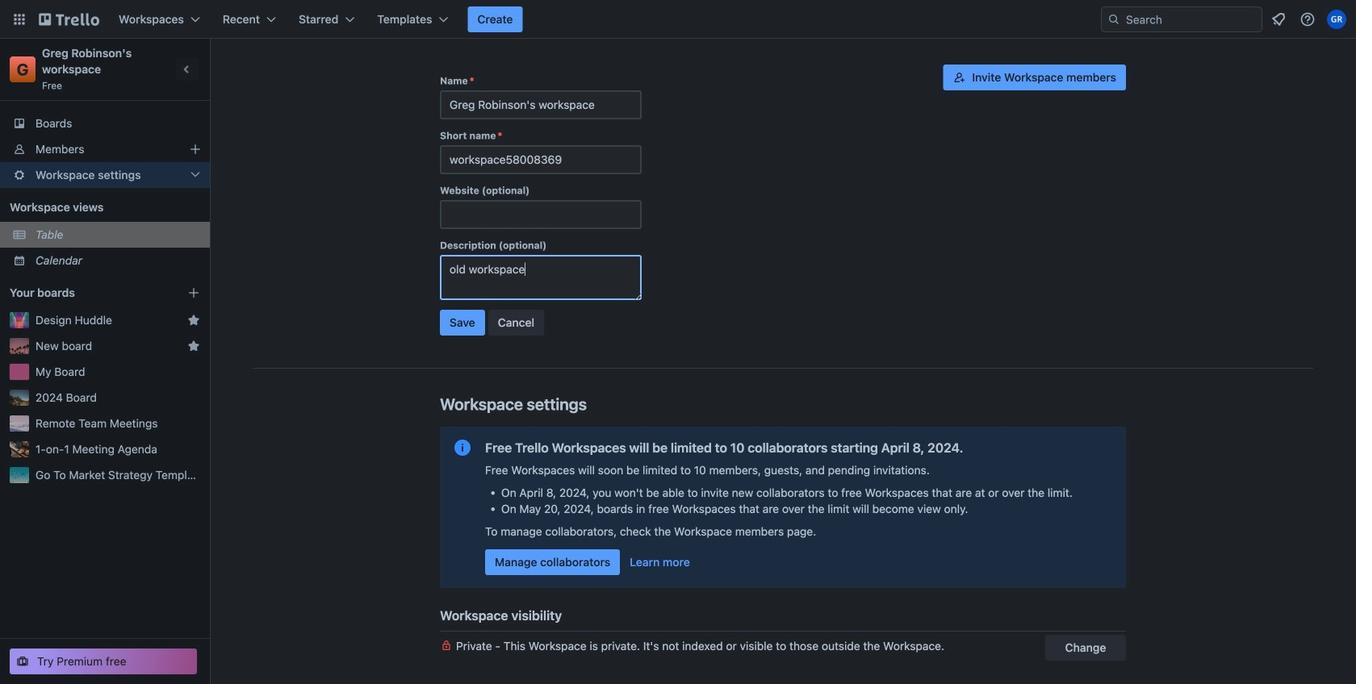 Task type: vqa. For each thing, say whether or not it's contained in the screenshot.
Back To Home 'Image'
yes



Task type: describe. For each thing, give the bounding box(es) containing it.
2 starred icon image from the top
[[187, 340, 200, 353]]

your boards with 7 items element
[[10, 283, 163, 303]]

Search field
[[1102, 6, 1263, 32]]

organizationdetailform element
[[440, 65, 642, 342]]

search image
[[1108, 13, 1121, 26]]

0 notifications image
[[1270, 10, 1289, 29]]

workspace navigation collapse icon image
[[176, 58, 199, 81]]

greg robinson (gregrobinson96) image
[[1328, 10, 1347, 29]]

add board image
[[187, 287, 200, 300]]



Task type: locate. For each thing, give the bounding box(es) containing it.
None text field
[[440, 145, 642, 174], [440, 200, 642, 229], [440, 145, 642, 174], [440, 200, 642, 229]]

primary element
[[0, 0, 1357, 39]]

back to home image
[[39, 6, 99, 32]]

open information menu image
[[1300, 11, 1316, 27]]

None text field
[[440, 90, 642, 120], [440, 255, 642, 300], [440, 90, 642, 120], [440, 255, 642, 300]]

0 vertical spatial starred icon image
[[187, 314, 200, 327]]

1 starred icon image from the top
[[187, 314, 200, 327]]

starred icon image
[[187, 314, 200, 327], [187, 340, 200, 353]]

1 vertical spatial starred icon image
[[187, 340, 200, 353]]



